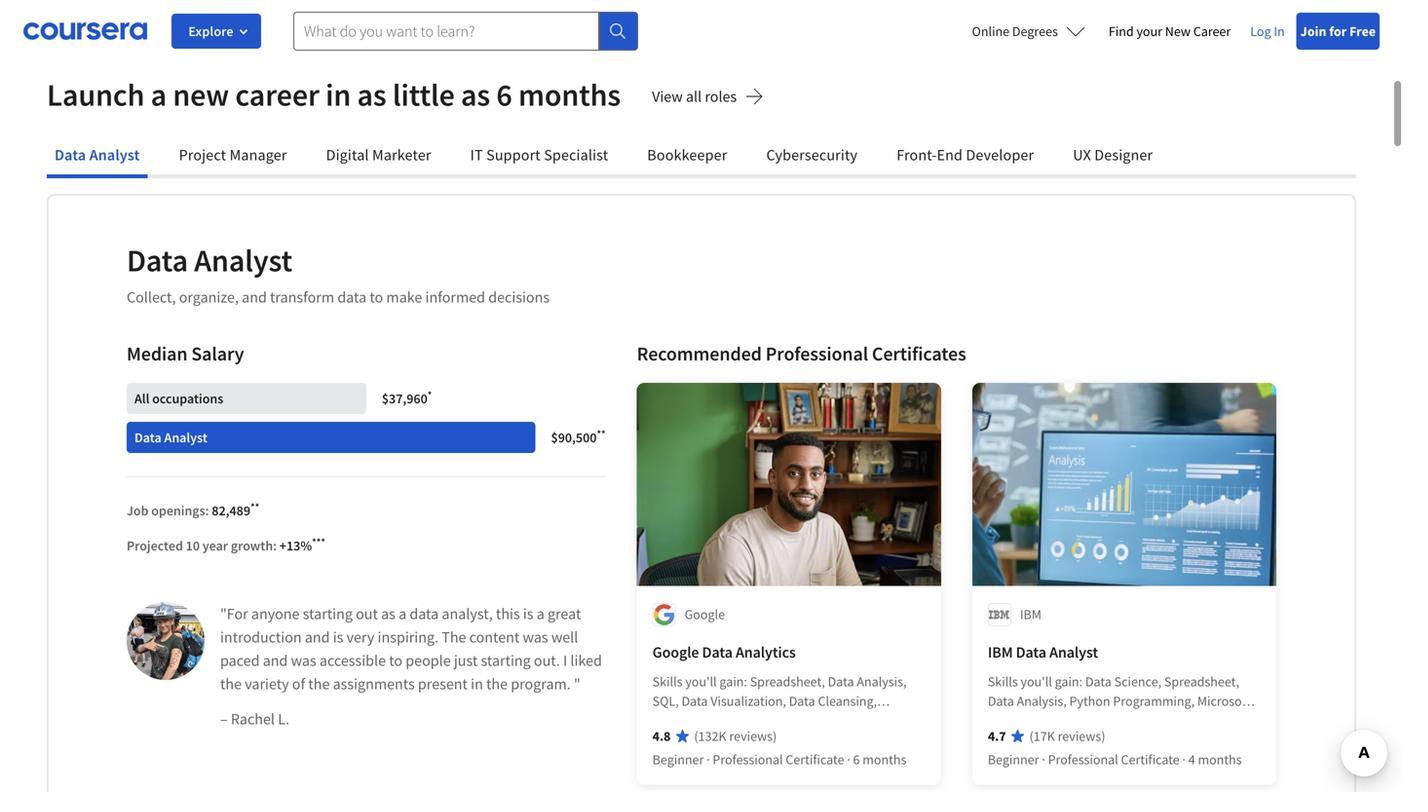 Task type: describe. For each thing, give the bounding box(es) containing it.
%
[[301, 537, 312, 555]]

degrees
[[1013, 22, 1059, 40]]

recommended
[[637, 342, 762, 366]]

*
[[428, 388, 432, 401]]

13
[[287, 537, 301, 555]]

analyst,
[[442, 604, 493, 624]]

certificate for google data analytics
[[786, 751, 845, 769]]

to inside "for anyone starting out as a data analyst, this is a great introduction and is very inspiring. the content was well paced and was accessible to people just starting out. i liked the variety of the assignments present in the program. "
[[389, 651, 403, 671]]

ux designer button
[[1066, 136, 1161, 175]]

year
[[203, 537, 228, 555]]

join for free link
[[1297, 13, 1380, 50]]

view all roles
[[652, 87, 737, 106]]

google data analytics
[[653, 643, 796, 662]]

make
[[386, 288, 422, 307]]

(17k
[[1030, 728, 1056, 745]]

content
[[470, 628, 520, 647]]

skills for ibm
[[988, 673, 1018, 691]]

4.8
[[653, 728, 671, 745]]

data analyst collect, organize, and transform data to make informed decisions
[[127, 241, 550, 307]]

data left analytics
[[702, 643, 733, 662]]

1 horizontal spatial a
[[399, 604, 407, 624]]

log
[[1251, 22, 1272, 40]]

$90,500
[[551, 429, 597, 447]]

to inside data analyst collect, organize, and transform data to make informed decisions
[[370, 288, 383, 307]]

front-end developer
[[897, 145, 1035, 165]]

3 · from the left
[[1042, 751, 1046, 769]]

assignments
[[333, 675, 415, 694]]

all
[[135, 390, 150, 408]]

it
[[471, 145, 483, 165]]

people
[[406, 651, 451, 671]]

$37,960 *
[[382, 388, 432, 408]]

launch
[[47, 75, 145, 114]]

paced
[[220, 651, 260, 671]]

well
[[552, 628, 578, 647]]

present
[[418, 675, 468, 694]]

2 horizontal spatial a
[[537, 604, 545, 624]]

beginner for google
[[653, 751, 704, 769]]

accessible
[[320, 651, 386, 671]]

0 horizontal spatial 6
[[497, 75, 513, 114]]

1 vertical spatial starting
[[481, 651, 531, 671]]

manager
[[230, 145, 287, 165]]

front-end developer button
[[889, 136, 1042, 175]]

great
[[548, 604, 581, 624]]

"
[[574, 675, 581, 694]]

2 vertical spatial and
[[263, 651, 288, 671]]

2 · from the left
[[847, 751, 851, 769]]

projected
[[127, 537, 183, 555]]

it support specialist button
[[463, 136, 616, 175]]

free
[[1350, 22, 1377, 40]]

months for google data analytics
[[863, 751, 907, 769]]

online degrees button
[[957, 10, 1102, 53]]

1 horizontal spatial was
[[523, 628, 549, 647]]

(17k reviews)
[[1030, 728, 1106, 745]]

reviews) for analyst
[[1058, 728, 1106, 745]]

(132k reviews)
[[694, 728, 777, 745]]

you'll for ibm
[[1021, 673, 1053, 691]]

analyst down occupations
[[164, 429, 208, 447]]

career
[[1194, 22, 1232, 40]]

marketer
[[372, 145, 432, 165]]

data for anyone
[[410, 604, 439, 624]]

ux
[[1074, 145, 1092, 165]]

the
[[442, 628, 466, 647]]

as right little
[[461, 75, 491, 114]]

What do you want to learn? text field
[[293, 12, 600, 51]]

organize,
[[179, 288, 239, 307]]

10
[[186, 537, 200, 555]]

end
[[937, 145, 963, 165]]

ibm data analyst
[[988, 643, 1099, 662]]

cybersecurity
[[767, 145, 858, 165]]

gain: for analytics
[[720, 673, 748, 691]]

beginner · professional certificate · 6 months
[[653, 751, 907, 769]]

0 horizontal spatial is
[[333, 628, 344, 647]]

bookkeeper button
[[640, 136, 736, 175]]

data for analyst
[[338, 288, 367, 307]]

digital marketer
[[326, 145, 432, 165]]

roles
[[705, 87, 737, 106]]

variety
[[245, 675, 289, 694]]

** inside job openings: 82,489 **
[[251, 500, 260, 514]]

82,489
[[212, 502, 251, 520]]

ibm for ibm data analyst
[[988, 643, 1013, 662]]

launch a new career in as little as 6 months
[[47, 75, 621, 114]]

data analyst button
[[47, 136, 148, 175]]

specialist
[[544, 145, 609, 165]]

front-
[[897, 145, 937, 165]]

certificate for ibm data analyst
[[1122, 751, 1180, 769]]

growth:
[[231, 537, 277, 555]]

skills you'll gain: for google
[[653, 673, 750, 691]]

professional for google data analytics
[[713, 751, 783, 769]]

new
[[1166, 22, 1191, 40]]

1 · from the left
[[707, 751, 710, 769]]

analytics
[[736, 643, 796, 662]]

beginner for ibm
[[988, 751, 1040, 769]]

decisions
[[489, 288, 550, 307]]

+
[[280, 537, 287, 555]]

inspiring.
[[378, 628, 439, 647]]

collect,
[[127, 288, 176, 307]]

transform
[[270, 288, 335, 307]]

project
[[179, 145, 226, 165]]

you'll for google
[[686, 673, 717, 691]]

gain: for analyst
[[1055, 673, 1083, 691]]

months for ibm data analyst
[[1199, 751, 1243, 769]]

4
[[1189, 751, 1196, 769]]

anyone
[[251, 604, 300, 624]]

as left little
[[357, 75, 387, 114]]

analyst up (17k reviews)
[[1050, 643, 1099, 662]]

of
[[292, 675, 305, 694]]

1 horizontal spatial is
[[523, 604, 534, 624]]



Task type: locate. For each thing, give the bounding box(es) containing it.
explore button
[[172, 14, 261, 49]]

1 vertical spatial google
[[653, 643, 699, 662]]

1 vertical spatial 6
[[854, 751, 860, 769]]

google down google icon
[[653, 643, 699, 662]]

google for google data analytics
[[653, 643, 699, 662]]

1 horizontal spatial certificate
[[1122, 751, 1180, 769]]

explore
[[189, 22, 234, 40]]

data
[[338, 288, 367, 307], [410, 604, 439, 624]]

1 horizontal spatial beginner
[[988, 751, 1040, 769]]

all occupations
[[135, 390, 224, 408]]

the
[[220, 675, 242, 694], [308, 675, 330, 694], [487, 675, 508, 694]]

a left great
[[537, 604, 545, 624]]

2 horizontal spatial the
[[487, 675, 508, 694]]

was
[[523, 628, 549, 647], [291, 651, 317, 671]]

career
[[235, 75, 320, 114]]

this
[[496, 604, 520, 624]]

0 horizontal spatial beginner
[[653, 751, 704, 769]]

0 horizontal spatial in
[[326, 75, 351, 114]]

career role tabs tab list
[[47, 136, 1357, 178]]

2 horizontal spatial months
[[1199, 751, 1243, 769]]

data inside "for anyone starting out as a data analyst, this is a great introduction and is very inspiring. the content was well paced and was accessible to people just starting out. i liked the variety of the assignments present in the program. "
[[410, 604, 439, 624]]

data inside button
[[55, 145, 86, 165]]

0 vertical spatial and
[[242, 288, 267, 307]]

2 gain: from the left
[[1055, 673, 1083, 691]]

0 horizontal spatial you'll
[[686, 673, 717, 691]]

view all roles link
[[652, 85, 765, 112]]

0 vertical spatial was
[[523, 628, 549, 647]]

2 certificate from the left
[[1122, 751, 1180, 769]]

ibm down "ibm" image
[[988, 643, 1013, 662]]

in right "career"
[[326, 75, 351, 114]]

support
[[487, 145, 541, 165]]

liked
[[571, 651, 602, 671]]

project manager button
[[171, 136, 295, 175]]

introduction
[[220, 628, 302, 647]]

is right "this"
[[523, 604, 534, 624]]

1 skills you'll gain: from the left
[[653, 673, 750, 691]]

0 horizontal spatial the
[[220, 675, 242, 694]]

2 skills from the left
[[988, 673, 1018, 691]]

1 skills from the left
[[653, 673, 683, 691]]

skills you'll gain: down google data analytics
[[653, 673, 750, 691]]

project manager
[[179, 145, 287, 165]]

google right google icon
[[685, 606, 725, 623]]

beginner down the 4.8
[[653, 751, 704, 769]]

you'll down 'ibm data analyst'
[[1021, 673, 1053, 691]]

and right the organize,
[[242, 288, 267, 307]]

analyst up the organize,
[[194, 241, 293, 280]]

1 vertical spatial in
[[471, 675, 483, 694]]

starting left out
[[303, 604, 353, 624]]

4 · from the left
[[1183, 751, 1186, 769]]

ibm
[[1021, 606, 1042, 623], [988, 643, 1013, 662]]

google image
[[653, 604, 676, 627]]

job openings: 82,489 **
[[127, 500, 260, 520]]

skills up the 4.8
[[653, 673, 683, 691]]

google for google
[[685, 606, 725, 623]]

and up accessible
[[305, 628, 330, 647]]

the down "paced"
[[220, 675, 242, 694]]

1 horizontal spatial skills you'll gain:
[[988, 673, 1086, 691]]

find your new career link
[[1102, 14, 1239, 49]]

1 gain: from the left
[[720, 673, 748, 691]]

data inside data analyst collect, organize, and transform data to make informed decisions
[[338, 288, 367, 307]]

data down all
[[135, 429, 162, 447]]

and up variety
[[263, 651, 288, 671]]

ibm for ibm
[[1021, 606, 1042, 623]]

bookkeeper
[[648, 145, 728, 165]]

1 horizontal spatial data
[[410, 604, 439, 624]]

1 horizontal spatial 6
[[854, 751, 860, 769]]

beginner · professional certificate · 4 months
[[988, 751, 1243, 769]]

0 vertical spatial starting
[[303, 604, 353, 624]]

0 vertical spatial google
[[685, 606, 725, 623]]

analyst
[[89, 145, 140, 165], [194, 241, 293, 280], [164, 429, 208, 447], [1050, 643, 1099, 662]]

1 horizontal spatial starting
[[481, 651, 531, 671]]

reviews) right (17k
[[1058, 728, 1106, 745]]

0 horizontal spatial skills you'll gain:
[[653, 673, 750, 691]]

1 horizontal spatial months
[[863, 751, 907, 769]]

$90,500 **
[[551, 427, 606, 447]]

as inside "for anyone starting out as a data analyst, this is a great introduction and is very inspiring. the content was well paced and was accessible to people just starting out. i liked the variety of the assignments present in the program. "
[[381, 604, 396, 624]]

ibm image
[[988, 604, 1012, 627]]

out
[[356, 604, 378, 624]]

1 horizontal spatial you'll
[[1021, 673, 1053, 691]]

1 horizontal spatial in
[[471, 675, 483, 694]]

data analyst down all occupations
[[135, 429, 208, 447]]

a left new
[[151, 75, 167, 114]]

2 the from the left
[[308, 675, 330, 694]]

1 vertical spatial data analyst
[[135, 429, 208, 447]]

reviews) up beginner · professional certificate · 6 months
[[730, 728, 777, 745]]

0 vertical spatial is
[[523, 604, 534, 624]]

0 horizontal spatial ibm
[[988, 643, 1013, 662]]

0 horizontal spatial a
[[151, 75, 167, 114]]

the left program.
[[487, 675, 508, 694]]

analyst down launch
[[89, 145, 140, 165]]

all
[[686, 87, 702, 106]]

your
[[1137, 22, 1163, 40]]

1 vertical spatial is
[[333, 628, 344, 647]]

skills down 'ibm data analyst'
[[988, 673, 1018, 691]]

google
[[685, 606, 725, 623], [653, 643, 699, 662]]

1 horizontal spatial skills
[[988, 673, 1018, 691]]

2 reviews) from the left
[[1058, 728, 1106, 745]]

a up 'inspiring.'
[[399, 604, 407, 624]]

0 horizontal spatial certificate
[[786, 751, 845, 769]]

data inside data analyst collect, organize, and transform data to make informed decisions
[[127, 241, 188, 280]]

0 horizontal spatial starting
[[303, 604, 353, 624]]

find
[[1109, 22, 1134, 40]]

just
[[454, 651, 478, 671]]

data right transform
[[338, 288, 367, 307]]

0 horizontal spatial gain:
[[720, 673, 748, 691]]

1 vertical spatial was
[[291, 651, 317, 671]]

1 horizontal spatial reviews)
[[1058, 728, 1106, 745]]

2 skills you'll gain: from the left
[[988, 673, 1086, 691]]

digital marketer button
[[318, 136, 439, 175]]

0 horizontal spatial was
[[291, 651, 317, 671]]

as right out
[[381, 604, 396, 624]]

cybersecurity button
[[759, 136, 866, 175]]

0 horizontal spatial **
[[251, 500, 260, 514]]

1 horizontal spatial to
[[389, 651, 403, 671]]

None search field
[[293, 12, 639, 51]]

·
[[707, 751, 710, 769], [847, 751, 851, 769], [1042, 751, 1046, 769], [1183, 751, 1186, 769]]

was up of
[[291, 651, 317, 671]]

$37,960
[[382, 390, 428, 408]]

salary
[[191, 342, 244, 366]]

1 horizontal spatial **
[[597, 427, 606, 440]]

ux designer
[[1074, 145, 1154, 165]]

2 beginner from the left
[[988, 751, 1040, 769]]

log in
[[1251, 22, 1286, 40]]

to
[[370, 288, 383, 307], [389, 651, 403, 671]]

0 vertical spatial **
[[597, 427, 606, 440]]

professional for ibm data analyst
[[1049, 751, 1119, 769]]

1 horizontal spatial ibm
[[1021, 606, 1042, 623]]

openings:
[[151, 502, 209, 520]]

to left "make" at the left
[[370, 288, 383, 307]]

1 certificate from the left
[[786, 751, 845, 769]]

online degrees
[[973, 22, 1059, 40]]

digital
[[326, 145, 369, 165]]

median
[[127, 342, 188, 366]]

in
[[326, 75, 351, 114], [471, 675, 483, 694]]

skills you'll gain: down 'ibm data analyst'
[[988, 673, 1086, 691]]

starting
[[303, 604, 353, 624], [481, 651, 531, 671]]

it support specialist
[[471, 145, 609, 165]]

reviews)
[[730, 728, 777, 745], [1058, 728, 1106, 745]]

log in link
[[1239, 19, 1297, 43]]

0 vertical spatial to
[[370, 288, 383, 307]]

4.7
[[988, 728, 1007, 745]]

0 horizontal spatial to
[[370, 288, 383, 307]]

1 vertical spatial **
[[251, 500, 260, 514]]

1 vertical spatial ibm
[[988, 643, 1013, 662]]

the right of
[[308, 675, 330, 694]]

data analyst down launch
[[55, 145, 140, 165]]

ibm right "ibm" image
[[1021, 606, 1042, 623]]

data up 'inspiring.'
[[410, 604, 439, 624]]

** inside $90,500 **
[[597, 427, 606, 440]]

you'll
[[686, 673, 717, 691], [1021, 673, 1053, 691]]

0 vertical spatial data analyst
[[55, 145, 140, 165]]

data down launch
[[55, 145, 86, 165]]

was up out.
[[523, 628, 549, 647]]

1 you'll from the left
[[686, 673, 717, 691]]

designer
[[1095, 145, 1154, 165]]

and inside data analyst collect, organize, and transform data to make informed decisions
[[242, 288, 267, 307]]

little
[[393, 75, 455, 114]]

join for free
[[1301, 22, 1377, 40]]

to down 'inspiring.'
[[389, 651, 403, 671]]

(132k
[[694, 728, 727, 745]]

skills you'll gain: for ibm
[[988, 673, 1086, 691]]

as
[[357, 75, 387, 114], [461, 75, 491, 114], [381, 604, 396, 624]]

projected 10 year growth: + 13 % ***
[[127, 535, 326, 555]]

1 the from the left
[[220, 675, 242, 694]]

you'll down google data analytics
[[686, 673, 717, 691]]

beginner down the 4.7
[[988, 751, 1040, 769]]

analyst inside button
[[89, 145, 140, 165]]

2 you'll from the left
[[1021, 673, 1053, 691]]

0 horizontal spatial skills
[[653, 673, 683, 691]]

1 reviews) from the left
[[730, 728, 777, 745]]

–
[[220, 710, 228, 729]]

i
[[564, 651, 568, 671]]

reviews) for analytics
[[730, 728, 777, 745]]

1 vertical spatial and
[[305, 628, 330, 647]]

analyst inside data analyst collect, organize, and transform data to make informed decisions
[[194, 241, 293, 280]]

0 vertical spatial data
[[338, 288, 367, 307]]

gain: down google data analytics
[[720, 673, 748, 691]]

0 vertical spatial in
[[326, 75, 351, 114]]

in
[[1275, 22, 1286, 40]]

"for
[[220, 604, 248, 624]]

0 vertical spatial 6
[[497, 75, 513, 114]]

1 vertical spatial data
[[410, 604, 439, 624]]

l.
[[278, 710, 290, 729]]

1 beginner from the left
[[653, 751, 704, 769]]

starting down "content" at the bottom left of page
[[481, 651, 531, 671]]

coursera image
[[23, 16, 147, 47]]

informed
[[426, 288, 486, 307]]

find your new career
[[1109, 22, 1232, 40]]

0 horizontal spatial reviews)
[[730, 728, 777, 745]]

"for anyone starting out as a data analyst, this is a great introduction and is very inspiring. the content was well paced and was accessible to people just starting out. i liked the variety of the assignments present in the program. "
[[220, 604, 602, 694]]

0 horizontal spatial data
[[338, 288, 367, 307]]

0 horizontal spatial months
[[519, 75, 621, 114]]

1 horizontal spatial gain:
[[1055, 673, 1083, 691]]

for
[[1330, 22, 1348, 40]]

program.
[[511, 675, 571, 694]]

3 the from the left
[[487, 675, 508, 694]]

is left "very"
[[333, 628, 344, 647]]

data up collect,
[[127, 241, 188, 280]]

very
[[347, 628, 375, 647]]

data up (17k
[[1016, 643, 1047, 662]]

developer
[[967, 145, 1035, 165]]

in inside "for anyone starting out as a data analyst, this is a great introduction and is very inspiring. the content was well paced and was accessible to people just starting out. i liked the variety of the assignments present in the program. "
[[471, 675, 483, 694]]

1 horizontal spatial the
[[308, 675, 330, 694]]

in down just
[[471, 675, 483, 694]]

skills for google
[[653, 673, 683, 691]]

1 vertical spatial to
[[389, 651, 403, 671]]

gain: down 'ibm data analyst'
[[1055, 673, 1083, 691]]

online
[[973, 22, 1010, 40]]

job
[[127, 502, 149, 520]]

certificates
[[872, 342, 967, 366]]

0 vertical spatial ibm
[[1021, 606, 1042, 623]]

data analyst inside data analyst button
[[55, 145, 140, 165]]



Task type: vqa. For each thing, say whether or not it's contained in the screenshot.
informed
yes



